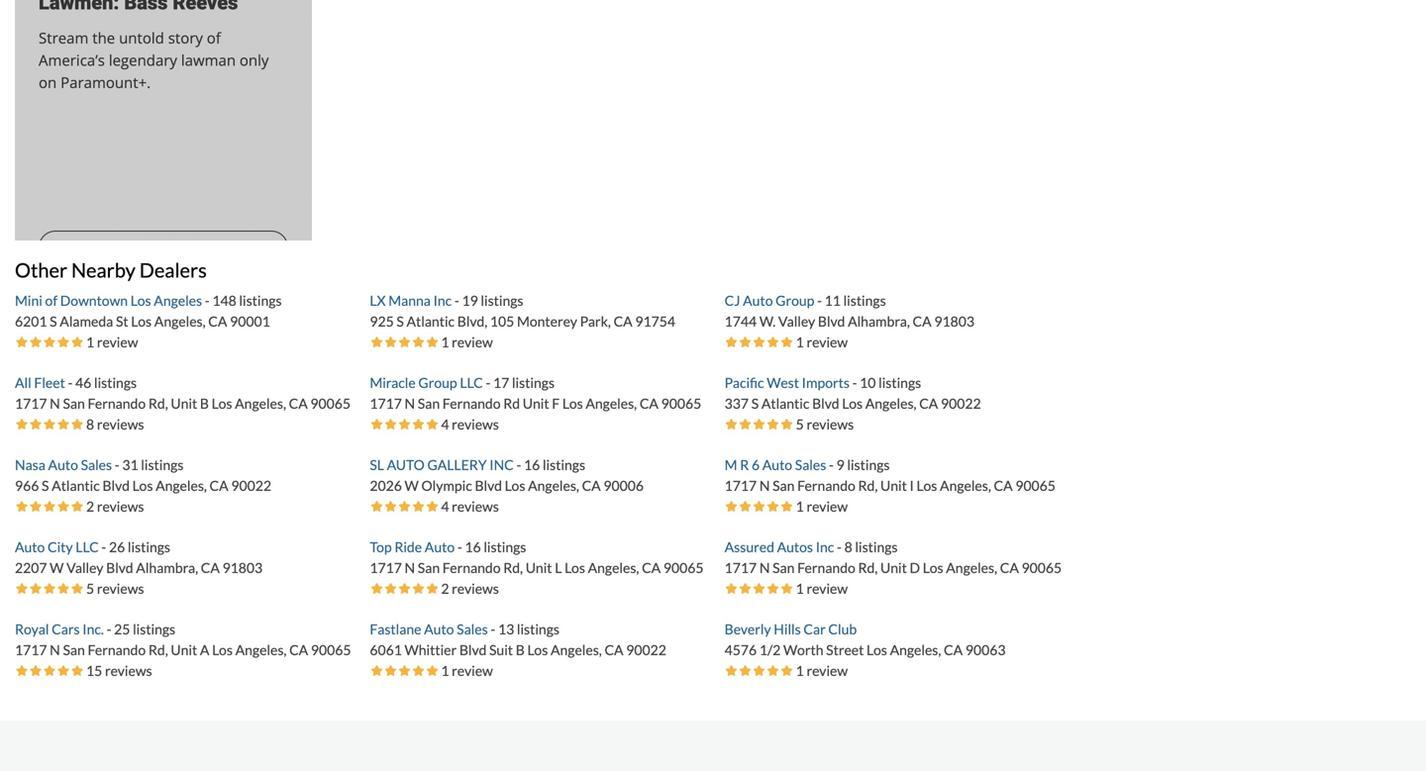 Task type: locate. For each thing, give the bounding box(es) containing it.
90022 for 966 s atlantic blvd los angeles, ca 90022
[[231, 478, 271, 494]]

1717 n san fernando rd, unit a los angeles, ca 90065
[[15, 642, 351, 659]]

- for 1717 n san fernando rd, unit d los angeles, ca 90065
[[837, 539, 842, 556]]

15
[[86, 663, 102, 680]]

0 horizontal spatial valley
[[66, 560, 103, 577]]

2 vertical spatial atlantic
[[52, 478, 100, 494]]

0 horizontal spatial atlantic
[[52, 478, 100, 494]]

0 vertical spatial 5
[[796, 416, 804, 433]]

reviews up fastlane auto sales - 13 listings
[[452, 581, 499, 597]]

1 vertical spatial 2
[[441, 581, 449, 597]]

2 horizontal spatial sales
[[795, 457, 826, 474]]

0 vertical spatial 2 reviews
[[86, 498, 144, 515]]

n for autos
[[759, 560, 770, 577]]

listings up 2207 w valley blvd alhambra, ca 91803
[[128, 539, 170, 556]]

0 horizontal spatial 91803
[[222, 560, 263, 577]]

0 vertical spatial 90022
[[941, 395, 981, 412]]

2 down the top ride auto - 16 listings
[[441, 581, 449, 597]]

17
[[493, 375, 509, 391]]

listings for 337 s atlantic blvd los angeles, ca 90022
[[879, 375, 921, 391]]

downtown
[[60, 292, 128, 309]]

listings for 925 s atlantic blvd, 105 monterey park, ca 91754
[[481, 292, 523, 309]]

6
[[752, 457, 760, 474]]

1 horizontal spatial alhambra,
[[848, 313, 910, 330]]

6061 whittier blvd suit b los angeles, ca 90022
[[370, 642, 666, 659]]

fastlane auto sales - 13 listings
[[370, 621, 559, 638]]

m r 6 auto sales link
[[725, 457, 829, 474]]

2 4 from the top
[[441, 498, 449, 515]]

star image
[[29, 335, 43, 349], [43, 335, 56, 349], [70, 335, 84, 349], [370, 335, 384, 349], [397, 335, 411, 349], [411, 335, 425, 349], [425, 335, 439, 349], [738, 335, 752, 349], [752, 335, 766, 349], [766, 335, 780, 349], [780, 335, 794, 349], [29, 418, 43, 431], [70, 418, 84, 431], [384, 418, 397, 431], [397, 418, 411, 431], [752, 418, 766, 431], [29, 500, 43, 514], [370, 500, 384, 514], [384, 500, 397, 514], [411, 500, 425, 514], [725, 500, 738, 514], [738, 500, 752, 514], [766, 500, 780, 514], [15, 582, 29, 596], [29, 582, 43, 596], [43, 582, 56, 596], [56, 582, 70, 596], [397, 582, 411, 596], [411, 582, 425, 596], [425, 582, 439, 596], [725, 582, 738, 596], [752, 582, 766, 596], [780, 582, 794, 596], [15, 664, 29, 678], [29, 664, 43, 678], [56, 664, 70, 678], [70, 664, 84, 678], [384, 664, 397, 678], [725, 664, 738, 678], [752, 664, 766, 678], [766, 664, 780, 678], [780, 664, 794, 678]]

los right l
[[565, 560, 585, 577]]

1 review down 1744 w. valley blvd alhambra, ca 91803
[[796, 334, 848, 351]]

5 up m r 6 auto sales - 9 listings
[[796, 416, 804, 433]]

rd, left the "d"
[[858, 560, 878, 577]]

5 reviews down 337 s atlantic blvd los angeles, ca 90022
[[796, 416, 854, 433]]

rd, left i
[[858, 478, 878, 494]]

street
[[826, 642, 864, 659]]

1 horizontal spatial b
[[516, 642, 525, 659]]

miracle
[[370, 375, 416, 391]]

2 4 reviews from the top
[[441, 498, 499, 515]]

0 vertical spatial 8
[[86, 416, 94, 433]]

0 vertical spatial 4
[[441, 416, 449, 433]]

1 horizontal spatial 5
[[796, 416, 804, 433]]

llc right city on the bottom left of the page
[[76, 539, 99, 556]]

0 vertical spatial 4 reviews
[[441, 416, 499, 433]]

b
[[200, 395, 209, 412], [516, 642, 525, 659]]

1 review up car in the bottom right of the page
[[796, 581, 848, 597]]

f
[[552, 395, 560, 412]]

1 horizontal spatial 2
[[441, 581, 449, 597]]

1 horizontal spatial valley
[[778, 313, 815, 330]]

auto
[[743, 292, 773, 309], [48, 457, 78, 474], [762, 457, 792, 474], [15, 539, 45, 556], [425, 539, 455, 556], [424, 621, 454, 638]]

fernando down 'assured autos inc - 8 listings'
[[797, 560, 855, 577]]

blvd down 11
[[818, 313, 845, 330]]

blvd down 26
[[106, 560, 133, 577]]

n for r
[[759, 478, 770, 494]]

4 reviews for blvd
[[441, 498, 499, 515]]

listings up 105
[[481, 292, 523, 309]]

reviews for 26
[[97, 581, 144, 597]]

0 horizontal spatial 5
[[86, 581, 94, 597]]

2026 w olympic blvd los angeles, ca 90006
[[370, 478, 644, 494]]

unit for i
[[880, 478, 907, 494]]

- left 10
[[852, 375, 857, 391]]

337 s atlantic blvd los angeles, ca 90022
[[725, 395, 981, 412]]

1717 n san fernando rd, unit l los angeles, ca 90065
[[370, 560, 704, 577]]

listings for 966 s atlantic blvd los angeles, ca 90022
[[141, 457, 184, 474]]

1 horizontal spatial inc
[[816, 539, 834, 556]]

- for 1717 n san fernando rd, unit a los angeles, ca 90065
[[107, 621, 111, 638]]

top
[[370, 539, 392, 556]]

105
[[490, 313, 514, 330]]

unit
[[171, 395, 197, 412], [523, 395, 549, 412], [880, 478, 907, 494], [526, 560, 552, 577], [880, 560, 907, 577], [171, 642, 197, 659]]

advertisement region
[[15, 0, 312, 241]]

1 horizontal spatial group
[[776, 292, 814, 309]]

0 horizontal spatial 5 reviews
[[86, 581, 144, 597]]

0 horizontal spatial 90022
[[231, 478, 271, 494]]

ca
[[208, 313, 227, 330], [614, 313, 632, 330], [913, 313, 932, 330], [289, 395, 308, 412], [640, 395, 659, 412], [919, 395, 938, 412], [210, 478, 228, 494], [582, 478, 601, 494], [994, 478, 1013, 494], [201, 560, 220, 577], [642, 560, 661, 577], [1000, 560, 1019, 577], [289, 642, 308, 659], [605, 642, 623, 659], [944, 642, 963, 659]]

0 horizontal spatial sales
[[81, 457, 112, 474]]

listings right 25
[[133, 621, 175, 638]]

0 vertical spatial llc
[[460, 375, 483, 391]]

1 up autos
[[796, 498, 804, 515]]

fernando for - 8 listings
[[797, 560, 855, 577]]

unit left a
[[171, 642, 197, 659]]

ride
[[394, 539, 422, 556]]

review up car in the bottom right of the page
[[807, 581, 848, 597]]

0 horizontal spatial group
[[418, 375, 457, 391]]

valley for 5
[[66, 560, 103, 577]]

0 vertical spatial atlantic
[[407, 313, 455, 330]]

2 horizontal spatial 90022
[[941, 395, 981, 412]]

listings up 1717 n san fernando rd, unit d los angeles, ca 90065
[[855, 539, 898, 556]]

worth
[[783, 642, 823, 659]]

unit for d
[[880, 560, 907, 577]]

1 horizontal spatial 8
[[844, 539, 852, 556]]

1717 for all
[[15, 395, 47, 412]]

review down 1744 w. valley blvd alhambra, ca 91803
[[807, 334, 848, 351]]

n down 6
[[759, 478, 770, 494]]

0 vertical spatial alhambra,
[[848, 313, 910, 330]]

1 vertical spatial 5 reviews
[[86, 581, 144, 597]]

angeles, right f at the left bottom of page
[[586, 395, 637, 412]]

5 for valley
[[86, 581, 94, 597]]

llc
[[460, 375, 483, 391], [76, 539, 99, 556]]

1 vertical spatial 91803
[[222, 560, 263, 577]]

1 vertical spatial b
[[516, 642, 525, 659]]

1 horizontal spatial 91803
[[934, 313, 974, 330]]

unit left the "d"
[[880, 560, 907, 577]]

5 reviews down 2207 w valley blvd alhambra, ca 91803
[[86, 581, 144, 597]]

cars
[[52, 621, 80, 638]]

reviews for 25
[[105, 663, 152, 680]]

1 4 reviews from the top
[[441, 416, 499, 433]]

s right 925
[[397, 313, 404, 330]]

park,
[[580, 313, 611, 330]]

90022
[[941, 395, 981, 412], [231, 478, 271, 494], [626, 642, 666, 659]]

1 vertical spatial atlantic
[[761, 395, 809, 412]]

0 horizontal spatial llc
[[76, 539, 99, 556]]

angeles,
[[154, 313, 206, 330], [235, 395, 286, 412], [586, 395, 637, 412], [865, 395, 917, 412], [156, 478, 207, 494], [528, 478, 579, 494], [940, 478, 991, 494], [588, 560, 639, 577], [946, 560, 997, 577], [235, 642, 287, 659], [551, 642, 602, 659], [890, 642, 941, 659]]

atlantic down west
[[761, 395, 809, 412]]

5 reviews for atlantic
[[796, 416, 854, 433]]

review down suit
[[452, 663, 493, 680]]

rd, up 15 reviews
[[148, 642, 168, 659]]

fernando for - 16 listings
[[442, 560, 501, 577]]

1 for 11
[[796, 334, 804, 351]]

blvd for gallery
[[475, 478, 502, 494]]

8 up 1717 n san fernando rd, unit d los angeles, ca 90065
[[844, 539, 852, 556]]

1 down whittier
[[441, 663, 449, 680]]

- left 25
[[107, 621, 111, 638]]

0 horizontal spatial 8
[[86, 416, 94, 433]]

1717 n san fernando rd unit f los angeles, ca 90065
[[370, 395, 701, 412]]

blvd,
[[457, 313, 487, 330]]

5 up inc.
[[86, 581, 94, 597]]

91754
[[635, 313, 675, 330]]

fernando for - 25 listings
[[88, 642, 146, 659]]

2
[[86, 498, 94, 515], [441, 581, 449, 597]]

1 vertical spatial w
[[50, 560, 64, 577]]

91803 for 1744 w. valley blvd alhambra, ca 91803
[[934, 313, 974, 330]]

nearby
[[71, 259, 136, 282]]

inc left 19
[[433, 292, 452, 309]]

0 horizontal spatial 2
[[86, 498, 94, 515]]

pacific west imports link
[[725, 375, 852, 391]]

1 review down worth
[[796, 663, 848, 680]]

rd, for assured autos inc - 8 listings
[[858, 560, 878, 577]]

listings for 1717 n san fernando rd, unit d los angeles, ca 90065
[[855, 539, 898, 556]]

4 up sl auto gallery inc link
[[441, 416, 449, 433]]

1 horizontal spatial llc
[[460, 375, 483, 391]]

san for autos
[[773, 560, 795, 577]]

review for sales
[[807, 498, 848, 515]]

4 reviews
[[441, 416, 499, 433], [441, 498, 499, 515]]

2 reviews for blvd
[[86, 498, 144, 515]]

st
[[116, 313, 128, 330]]

1 review down st
[[86, 334, 138, 351]]

miracle group llc - 17 listings
[[370, 375, 555, 391]]

1 vertical spatial valley
[[66, 560, 103, 577]]

unit for f
[[523, 395, 549, 412]]

miracle group llc link
[[370, 375, 486, 391]]

a
[[200, 642, 209, 659]]

0 vertical spatial 5 reviews
[[796, 416, 854, 433]]

0 vertical spatial inc
[[433, 292, 452, 309]]

city
[[48, 539, 73, 556]]

s
[[50, 313, 57, 330], [397, 313, 404, 330], [751, 395, 759, 412], [42, 478, 49, 494]]

rd, up 966 s atlantic blvd los angeles, ca 90022
[[148, 395, 168, 412]]

1 down lx manna inc - 19 listings
[[441, 334, 449, 351]]

1 vertical spatial alhambra,
[[136, 560, 198, 577]]

s right 337 on the bottom of the page
[[751, 395, 759, 412]]

nasa auto sales link
[[15, 457, 115, 474]]

w down auto
[[405, 478, 419, 494]]

unit for l
[[526, 560, 552, 577]]

listings up 1717 n san fernando rd unit f los angeles, ca 90065
[[512, 375, 555, 391]]

91803
[[934, 313, 974, 330], [222, 560, 263, 577]]

- right inc
[[516, 457, 521, 474]]

listings up 90001
[[239, 292, 282, 309]]

90065 for 1717 n san fernando rd, unit b los angeles, ca 90065
[[310, 395, 351, 412]]

blvd down imports
[[812, 395, 839, 412]]

angeles, down 10
[[865, 395, 917, 412]]

8
[[86, 416, 94, 433], [844, 539, 852, 556]]

pacific
[[725, 375, 764, 391]]

blvd
[[818, 313, 845, 330], [812, 395, 839, 412], [102, 478, 130, 494], [475, 478, 502, 494], [106, 560, 133, 577], [459, 642, 487, 659]]

1744 w. valley blvd alhambra, ca 91803
[[725, 313, 974, 330]]

- right autos
[[837, 539, 842, 556]]

cj auto group link
[[725, 292, 817, 309]]

listings up 1717 n san fernando rd, unit l los angeles, ca 90065
[[484, 539, 526, 556]]

1744
[[725, 313, 757, 330]]

2 vertical spatial 90022
[[626, 642, 666, 659]]

1 horizontal spatial 5 reviews
[[796, 416, 854, 433]]

0 horizontal spatial inc
[[433, 292, 452, 309]]

- left 11
[[817, 292, 822, 309]]

s down of
[[50, 313, 57, 330]]

sales
[[81, 457, 112, 474], [795, 457, 826, 474], [457, 621, 488, 638]]

0 horizontal spatial w
[[50, 560, 64, 577]]

atlantic down lx manna inc - 19 listings
[[407, 313, 455, 330]]

1 vertical spatial 4 reviews
[[441, 498, 499, 515]]

2 horizontal spatial atlantic
[[761, 395, 809, 412]]

reviews for 31
[[97, 498, 144, 515]]

whittier
[[405, 642, 457, 659]]

los down '31'
[[132, 478, 153, 494]]

inc right autos
[[816, 539, 834, 556]]

fernando
[[88, 395, 146, 412], [442, 395, 501, 412], [797, 478, 855, 494], [442, 560, 501, 577], [797, 560, 855, 577], [88, 642, 146, 659]]

fernando down 'miracle group llc - 17 listings'
[[442, 395, 501, 412]]

review for 11
[[807, 334, 848, 351]]

1 for angeles
[[86, 334, 94, 351]]

rd, for m r 6 auto sales - 9 listings
[[858, 478, 878, 494]]

1 vertical spatial inc
[[816, 539, 834, 556]]

listings for 1717 n san fernando rd unit f los angeles, ca 90065
[[512, 375, 555, 391]]

0 vertical spatial b
[[200, 395, 209, 412]]

listings for 1717 n san fernando rd, unit l los angeles, ca 90065
[[484, 539, 526, 556]]

rd, for royal cars inc. - 25 listings
[[148, 642, 168, 659]]

listings right the 46
[[94, 375, 137, 391]]

sales left 9
[[795, 457, 826, 474]]

reviews down olympic
[[452, 498, 499, 515]]

1 vertical spatial 5
[[86, 581, 94, 597]]

9
[[836, 457, 844, 474]]

0 vertical spatial 2
[[86, 498, 94, 515]]

- for 1717 n san fernando rd unit f los angeles, ca 90065
[[486, 375, 491, 391]]

4 down olympic
[[441, 498, 449, 515]]

0 vertical spatial valley
[[778, 313, 815, 330]]

reviews for -
[[452, 498, 499, 515]]

all
[[15, 375, 31, 391]]

1 horizontal spatial 16
[[524, 457, 540, 474]]

reviews down 2207 w valley blvd alhambra, ca 91803
[[97, 581, 144, 597]]

rd, for all fleet - 46 listings
[[148, 395, 168, 412]]

fernando for - 9 listings
[[797, 478, 855, 494]]

0 vertical spatial w
[[405, 478, 419, 494]]

1 review down blvd,
[[441, 334, 493, 351]]

san down m r 6 auto sales link
[[773, 478, 795, 494]]

fernando up 15 reviews
[[88, 642, 146, 659]]

2 reviews up fastlane auto sales - 13 listings
[[441, 581, 499, 597]]

listings up 966 s atlantic blvd los angeles, ca 90022
[[141, 457, 184, 474]]

alhambra, for auto city llc - 26 listings
[[136, 560, 198, 577]]

1717 down royal
[[15, 642, 47, 659]]

1 vertical spatial 2 reviews
[[441, 581, 499, 597]]

top ride auto - 16 listings
[[370, 539, 526, 556]]

1717 n san fernando rd, unit i los angeles, ca 90065
[[725, 478, 1056, 494]]

angeles, down 90001
[[235, 395, 286, 412]]

reviews
[[97, 416, 144, 433], [452, 416, 499, 433], [807, 416, 854, 433], [97, 498, 144, 515], [452, 498, 499, 515], [97, 581, 144, 597], [452, 581, 499, 597], [105, 663, 152, 680]]

s right 966
[[42, 478, 49, 494]]

1 vertical spatial 16
[[465, 539, 481, 556]]

0 vertical spatial 91803
[[934, 313, 974, 330]]

5 reviews
[[796, 416, 854, 433], [86, 581, 144, 597]]

s for 6201
[[50, 313, 57, 330]]

16 right top ride auto link
[[465, 539, 481, 556]]

4
[[441, 416, 449, 433], [441, 498, 449, 515]]

atlantic for west
[[761, 395, 809, 412]]

sales for 966 s atlantic blvd los angeles, ca 90022
[[81, 457, 112, 474]]

0 horizontal spatial alhambra,
[[136, 560, 198, 577]]

listings for 1717 n san fernando rd, unit a los angeles, ca 90065
[[133, 621, 175, 638]]

1 horizontal spatial 2 reviews
[[441, 581, 499, 597]]

1 horizontal spatial w
[[405, 478, 419, 494]]

n for group
[[405, 395, 415, 412]]

1 vertical spatial 4
[[441, 498, 449, 515]]

1 vertical spatial llc
[[76, 539, 99, 556]]

san for ride
[[418, 560, 440, 577]]

listings for 1744 w. valley blvd alhambra, ca 91803
[[843, 292, 886, 309]]

-
[[205, 292, 210, 309], [454, 292, 459, 309], [817, 292, 822, 309], [68, 375, 73, 391], [486, 375, 491, 391], [852, 375, 857, 391], [115, 457, 119, 474], [516, 457, 521, 474], [829, 457, 834, 474], [101, 539, 106, 556], [457, 539, 462, 556], [837, 539, 842, 556], [107, 621, 111, 638], [491, 621, 495, 638]]

4 for olympic
[[441, 498, 449, 515]]

fernando down 9
[[797, 478, 855, 494]]

2 for san
[[441, 581, 449, 597]]

review for 19
[[452, 334, 493, 351]]

atlantic for auto
[[52, 478, 100, 494]]

n down the ride
[[405, 560, 415, 577]]

1 for 8
[[796, 581, 804, 597]]

2 reviews
[[86, 498, 144, 515], [441, 581, 499, 597]]

reviews for listings
[[97, 416, 144, 433]]

90065
[[310, 395, 351, 412], [661, 395, 701, 412], [1015, 478, 1056, 494], [663, 560, 704, 577], [1022, 560, 1062, 577], [311, 642, 351, 659]]

16 right inc
[[524, 457, 540, 474]]

4 reviews up sl auto gallery inc - 16 listings
[[441, 416, 499, 433]]

8 up nasa auto sales - 31 listings
[[86, 416, 94, 433]]

0 horizontal spatial 2 reviews
[[86, 498, 144, 515]]

llc for group
[[460, 375, 483, 391]]

los
[[131, 292, 151, 309], [131, 313, 152, 330], [212, 395, 232, 412], [562, 395, 583, 412], [842, 395, 863, 412], [132, 478, 153, 494], [505, 478, 525, 494], [917, 478, 937, 494], [565, 560, 585, 577], [923, 560, 943, 577], [212, 642, 233, 659], [527, 642, 548, 659], [867, 642, 887, 659]]

s for 337
[[751, 395, 759, 412]]

valley down cj auto group - 11 listings
[[778, 313, 815, 330]]

listings right 10
[[879, 375, 921, 391]]

- for 2207 w valley blvd alhambra, ca 91803
[[101, 539, 106, 556]]

90065 for 1717 n san fernando rd unit f los angeles, ca 90065
[[661, 395, 701, 412]]

fastlane auto sales link
[[370, 621, 491, 638]]

1 horizontal spatial sales
[[457, 621, 488, 638]]

2 up auto city llc - 26 listings
[[86, 498, 94, 515]]

nasa auto sales - 31 listings
[[15, 457, 184, 474]]

sales left '31'
[[81, 457, 112, 474]]

n down fleet
[[50, 395, 60, 412]]

star image
[[15, 335, 29, 349], [56, 335, 70, 349], [384, 335, 397, 349], [725, 335, 738, 349], [15, 418, 29, 431], [43, 418, 56, 431], [56, 418, 70, 431], [370, 418, 384, 431], [411, 418, 425, 431], [425, 418, 439, 431], [725, 418, 738, 431], [738, 418, 752, 431], [766, 418, 780, 431], [780, 418, 794, 431], [15, 500, 29, 514], [43, 500, 56, 514], [56, 500, 70, 514], [70, 500, 84, 514], [397, 500, 411, 514], [425, 500, 439, 514], [752, 500, 766, 514], [780, 500, 794, 514], [70, 582, 84, 596], [370, 582, 384, 596], [384, 582, 397, 596], [738, 582, 752, 596], [766, 582, 780, 596], [43, 664, 56, 678], [370, 664, 384, 678], [397, 664, 411, 678], [411, 664, 425, 678], [425, 664, 439, 678], [738, 664, 752, 678]]

1 vertical spatial 90022
[[231, 478, 271, 494]]

1 horizontal spatial atlantic
[[407, 313, 455, 330]]

1 for 19
[[441, 334, 449, 351]]

1717 down top
[[370, 560, 402, 577]]

unit left f at the left bottom of page
[[523, 395, 549, 412]]

5 reviews for valley
[[86, 581, 144, 597]]

2 reviews down 966 s atlantic blvd los angeles, ca 90022
[[86, 498, 144, 515]]

1 for 13
[[441, 663, 449, 680]]

6201
[[15, 313, 47, 330]]

n for fleet
[[50, 395, 60, 412]]

1 review up 'assured autos inc - 8 listings'
[[796, 498, 848, 515]]

listings
[[239, 292, 282, 309], [481, 292, 523, 309], [843, 292, 886, 309], [94, 375, 137, 391], [512, 375, 555, 391], [879, 375, 921, 391], [141, 457, 184, 474], [543, 457, 585, 474], [847, 457, 890, 474], [128, 539, 170, 556], [484, 539, 526, 556], [855, 539, 898, 556], [133, 621, 175, 638], [517, 621, 559, 638]]

blvd down sl auto gallery inc - 16 listings
[[475, 478, 502, 494]]

alhambra, for cj auto group - 11 listings
[[848, 313, 910, 330]]

16
[[524, 457, 540, 474], [465, 539, 481, 556]]

review
[[97, 334, 138, 351], [452, 334, 493, 351], [807, 334, 848, 351], [807, 498, 848, 515], [807, 581, 848, 597], [452, 663, 493, 680], [807, 663, 848, 680]]

4 reviews down olympic
[[441, 498, 499, 515]]

all fleet link
[[15, 375, 68, 391]]

auto right the ride
[[425, 539, 455, 556]]

- left 148
[[205, 292, 210, 309]]

- left 19
[[454, 292, 459, 309]]

1 4 from the top
[[441, 416, 449, 433]]



Task type: describe. For each thing, give the bounding box(es) containing it.
los right f at the left bottom of page
[[562, 395, 583, 412]]

angeles, left 90006 in the left of the page
[[528, 478, 579, 494]]

n for ride
[[405, 560, 415, 577]]

s for 966
[[42, 478, 49, 494]]

auto up whittier
[[424, 621, 454, 638]]

angeles, right the "d"
[[946, 560, 997, 577]]

0 vertical spatial 16
[[524, 457, 540, 474]]

olympic
[[421, 478, 472, 494]]

1 review for sales
[[796, 498, 848, 515]]

unit for b
[[171, 395, 197, 412]]

26
[[109, 539, 125, 556]]

s for 925
[[397, 313, 404, 330]]

review for 8
[[807, 581, 848, 597]]

90022 for 337 s atlantic blvd los angeles, ca 90022
[[941, 395, 981, 412]]

los right i
[[917, 478, 937, 494]]

w.
[[759, 313, 776, 330]]

1 horizontal spatial 90022
[[626, 642, 666, 659]]

angeles, down 1717 n san fernando rd, unit b los angeles, ca 90065
[[156, 478, 207, 494]]

auto city llc link
[[15, 539, 101, 556]]

dealers
[[139, 259, 207, 282]]

1717 n san fernando rd, unit b los angeles, ca 90065
[[15, 395, 351, 412]]

cj
[[725, 292, 740, 309]]

los down inc
[[505, 478, 525, 494]]

90065 for 1717 n san fernando rd, unit i los angeles, ca 90065
[[1015, 478, 1056, 494]]

auto right 6
[[762, 457, 792, 474]]

los right the "d"
[[923, 560, 943, 577]]

2207 w valley blvd alhambra, ca 91803
[[15, 560, 263, 577]]

atlantic for manna
[[407, 313, 455, 330]]

san for r
[[773, 478, 795, 494]]

angeles, right l
[[588, 560, 639, 577]]

san for fleet
[[63, 395, 85, 412]]

148
[[212, 292, 236, 309]]

0 horizontal spatial b
[[200, 395, 209, 412]]

top ride auto link
[[370, 539, 457, 556]]

1 vertical spatial 8
[[844, 539, 852, 556]]

1717 for royal
[[15, 642, 47, 659]]

2026
[[370, 478, 402, 494]]

angeles, right suit
[[551, 642, 602, 659]]

m
[[725, 457, 737, 474]]

13
[[498, 621, 514, 638]]

blvd for group
[[818, 313, 845, 330]]

19
[[462, 292, 478, 309]]

auto up 2207 on the bottom left
[[15, 539, 45, 556]]

auto
[[387, 457, 425, 474]]

assured
[[725, 539, 774, 556]]

san for group
[[418, 395, 440, 412]]

w for 2026
[[405, 478, 419, 494]]

review for 13
[[452, 663, 493, 680]]

2 reviews for fernando
[[441, 581, 499, 597]]

reviews for 16
[[452, 581, 499, 597]]

2207
[[15, 560, 47, 577]]

4576 1/2 worth street los angeles, ca 90063
[[725, 642, 1006, 659]]

1 for sales
[[796, 498, 804, 515]]

beverly hills car club
[[725, 621, 857, 638]]

90065 for 1717 n san fernando rd, unit a los angeles, ca 90065
[[311, 642, 351, 659]]

auto city llc - 26 listings
[[15, 539, 170, 556]]

club
[[828, 621, 857, 638]]

- for 6061 whittier blvd suit b los angeles, ca 90022
[[491, 621, 495, 638]]

review for angeles
[[97, 334, 138, 351]]

90063
[[965, 642, 1006, 659]]

1 review for 8
[[796, 581, 848, 597]]

pacific west imports - 10 listings
[[725, 375, 921, 391]]

337
[[725, 395, 749, 412]]

31
[[122, 457, 138, 474]]

royal
[[15, 621, 49, 638]]

inc for manna
[[433, 292, 452, 309]]

angeles, down the angeles
[[154, 313, 206, 330]]

reviews for 10
[[807, 416, 854, 433]]

angeles, right a
[[235, 642, 287, 659]]

90065 for 1717 n san fernando rd, unit l los angeles, ca 90065
[[663, 560, 704, 577]]

listings right 9
[[847, 457, 890, 474]]

- for 925 s atlantic blvd, 105 monterey park, ca 91754
[[454, 292, 459, 309]]

i
[[910, 478, 914, 494]]

auto up w.
[[743, 292, 773, 309]]

lx manna inc - 19 listings
[[370, 292, 523, 309]]

blvd for sales
[[102, 478, 130, 494]]

lx manna inc link
[[370, 292, 454, 309]]

listings for 6061 whittier blvd suit b los angeles, ca 90022
[[517, 621, 559, 638]]

auto right nasa
[[48, 457, 78, 474]]

46
[[75, 375, 91, 391]]

- for 1744 w. valley blvd alhambra, ca 91803
[[817, 292, 822, 309]]

90065 for 1717 n san fernando rd, unit d los angeles, ca 90065
[[1022, 560, 1062, 577]]

mini of downtown los angeles - 148 listings
[[15, 292, 282, 309]]

reviews for 17
[[452, 416, 499, 433]]

925 s atlantic blvd, 105 monterey park, ca 91754
[[370, 313, 675, 330]]

11
[[825, 292, 841, 309]]

autos
[[777, 539, 813, 556]]

other nearby dealers
[[15, 259, 207, 282]]

1717 for m
[[725, 478, 757, 494]]

4 for san
[[441, 416, 449, 433]]

los right suit
[[527, 642, 548, 659]]

los down 90001
[[212, 395, 232, 412]]

angeles
[[154, 292, 202, 309]]

all fleet - 46 listings
[[15, 375, 137, 391]]

blvd for llc
[[106, 560, 133, 577]]

1717 for miracle
[[370, 395, 402, 412]]

sl auto gallery inc link
[[370, 457, 516, 474]]

assured autos inc - 8 listings
[[725, 539, 898, 556]]

sl
[[370, 457, 384, 474]]

royal cars inc. - 25 listings
[[15, 621, 175, 638]]

car
[[804, 621, 826, 638]]

1717 n san fernando rd, unit d los angeles, ca 90065
[[725, 560, 1062, 577]]

inc.
[[82, 621, 104, 638]]

15 reviews
[[86, 663, 152, 680]]

966 s atlantic blvd los angeles, ca 90022
[[15, 478, 271, 494]]

los right st
[[131, 313, 152, 330]]

beverly
[[725, 621, 771, 638]]

imports
[[802, 375, 850, 391]]

manna
[[388, 292, 431, 309]]

of
[[45, 292, 57, 309]]

- for 1717 n san fernando rd, unit l los angeles, ca 90065
[[457, 539, 462, 556]]

angeles, left 90063
[[890, 642, 941, 659]]

rd
[[503, 395, 520, 412]]

90001
[[230, 313, 270, 330]]

lx
[[370, 292, 386, 309]]

1 down worth
[[796, 663, 804, 680]]

d
[[910, 560, 920, 577]]

- left 9
[[829, 457, 834, 474]]

1717 for top
[[370, 560, 402, 577]]

west
[[767, 375, 799, 391]]

5 for atlantic
[[796, 416, 804, 433]]

- left the 46
[[68, 375, 73, 391]]

blvd down fastlane auto sales - 13 listings
[[459, 642, 487, 659]]

assured autos inc link
[[725, 539, 837, 556]]

los up 6201 s alameda st los angeles, ca 90001
[[131, 292, 151, 309]]

fernando for - 46 listings
[[88, 395, 146, 412]]

valley for 1
[[778, 313, 815, 330]]

4 reviews for fernando
[[441, 416, 499, 433]]

rd, for top ride auto - 16 listings
[[503, 560, 523, 577]]

los down 10
[[842, 395, 863, 412]]

blvd for imports
[[812, 395, 839, 412]]

1 vertical spatial group
[[418, 375, 457, 391]]

cj auto group - 11 listings
[[725, 292, 886, 309]]

alameda
[[60, 313, 113, 330]]

r
[[740, 457, 749, 474]]

1/2
[[759, 642, 781, 659]]

listings for 2207 w valley blvd alhambra, ca 91803
[[128, 539, 170, 556]]

w for 2207
[[50, 560, 64, 577]]

966
[[15, 478, 39, 494]]

n for cars
[[50, 642, 60, 659]]

0 horizontal spatial 16
[[465, 539, 481, 556]]

angeles, right i
[[940, 478, 991, 494]]

90006
[[603, 478, 644, 494]]

fernando for - 17 listings
[[442, 395, 501, 412]]

fleet
[[34, 375, 65, 391]]

llc for city
[[76, 539, 99, 556]]

los right a
[[212, 642, 233, 659]]

inc for autos
[[816, 539, 834, 556]]

fastlane
[[370, 621, 421, 638]]

6061
[[370, 642, 402, 659]]

mini of downtown los angeles link
[[15, 292, 205, 309]]

nasa
[[15, 457, 45, 474]]

- for 337 s atlantic blvd los angeles, ca 90022
[[852, 375, 857, 391]]

- for 966 s atlantic blvd los angeles, ca 90022
[[115, 457, 119, 474]]

los right street
[[867, 642, 887, 659]]

10
[[860, 375, 876, 391]]

listings up 2026 w olympic blvd los angeles, ca 90006
[[543, 457, 585, 474]]

1 review for 19
[[441, 334, 493, 351]]

1 review for 11
[[796, 334, 848, 351]]

sl auto gallery inc - 16 listings
[[370, 457, 585, 474]]

hills
[[774, 621, 801, 638]]

monterey
[[517, 313, 577, 330]]

1 review for angeles
[[86, 334, 138, 351]]

review down street
[[807, 663, 848, 680]]

unit for a
[[171, 642, 197, 659]]

san for cars
[[63, 642, 85, 659]]

1717 for assured
[[725, 560, 757, 577]]

other
[[15, 259, 67, 282]]

25
[[114, 621, 130, 638]]

0 vertical spatial group
[[776, 292, 814, 309]]

sales for 6061 whittier blvd suit b los angeles, ca 90022
[[457, 621, 488, 638]]

beverly hills car club link
[[725, 621, 857, 638]]



Task type: vqa. For each thing, say whether or not it's contained in the screenshot.
No Price Changes
no



